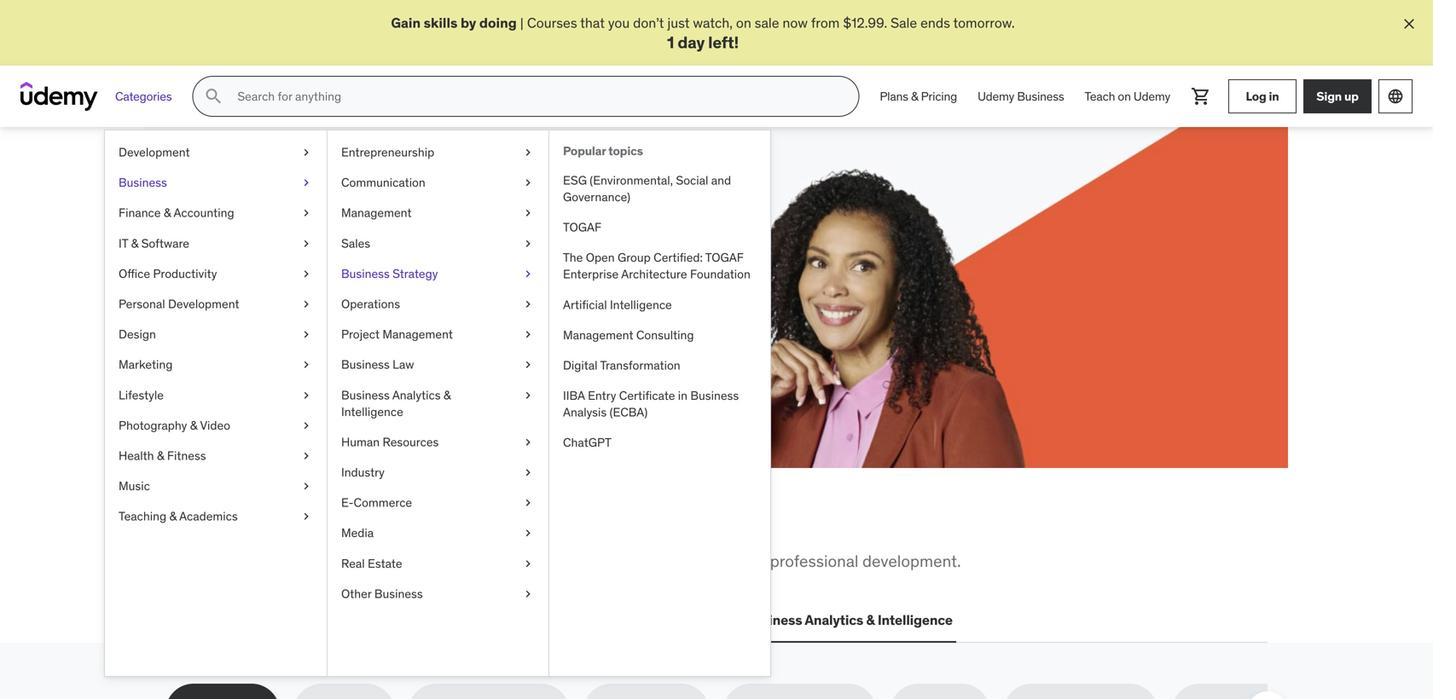 Task type: locate. For each thing, give the bounding box(es) containing it.
tomorrow. for save)
[[352, 297, 414, 314]]

0 vertical spatial courses
[[527, 14, 577, 32]]

esg (environmental, social and governance)
[[563, 173, 731, 205]]

teach on udemy
[[1085, 89, 1170, 104]]

& for fitness
[[157, 448, 164, 464]]

intelligence for business analytics & intelligence 'button'
[[878, 612, 953, 629]]

in up 'operations'
[[364, 278, 375, 295]]

business
[[1017, 89, 1064, 104], [119, 175, 167, 190], [341, 266, 390, 282], [341, 357, 390, 373], [341, 388, 390, 403], [690, 388, 739, 404], [374, 587, 423, 602], [744, 612, 802, 629]]

skills left by
[[424, 14, 458, 32]]

$12.99. down for
[[242, 297, 287, 314]]

2 udemy from the left
[[1134, 89, 1170, 104]]

0 vertical spatial skills
[[424, 14, 458, 32]]

0 vertical spatial $12.99.
[[843, 14, 887, 32]]

management inside business strategy element
[[563, 328, 633, 343]]

0 vertical spatial business analytics & intelligence
[[341, 388, 451, 420]]

chatgpt link
[[549, 428, 770, 458]]

analytics inside business analytics & intelligence 'button'
[[805, 612, 863, 629]]

courses inside learn, practice, succeed (and save) courses for every skill in your learning journey, starting at $12.99. sale ends tomorrow.
[[227, 278, 277, 295]]

0 horizontal spatial business analytics & intelligence
[[341, 388, 451, 420]]

group
[[618, 250, 651, 266]]

$12.99. inside gain skills by doing | courses that you don't just watch, on sale now from $12.99. sale ends tomorrow. 1 day left!
[[843, 14, 887, 32]]

0 vertical spatial on
[[736, 14, 751, 32]]

2 vertical spatial intelligence
[[878, 612, 953, 629]]

industry link
[[328, 458, 548, 488]]

& up office
[[131, 236, 138, 251]]

0 vertical spatial it
[[119, 236, 128, 251]]

xsmall image inside personal development link
[[299, 296, 313, 313]]

gain
[[391, 14, 421, 32]]

business up 'operations'
[[341, 266, 390, 282]]

xsmall image inside real estate link
[[521, 556, 535, 572]]

it for it & software
[[119, 236, 128, 251]]

xsmall image inside design link
[[299, 326, 313, 343]]

it & software
[[119, 236, 189, 251]]

management up law
[[382, 327, 453, 342]]

project
[[341, 327, 380, 342]]

&
[[911, 89, 918, 104], [164, 205, 171, 221], [131, 236, 138, 251], [443, 388, 451, 403], [190, 418, 197, 433], [157, 448, 164, 464], [169, 509, 177, 524], [866, 612, 875, 629]]

xsmall image
[[521, 175, 535, 191], [299, 205, 313, 222], [299, 235, 313, 252], [299, 266, 313, 282], [521, 266, 535, 282], [299, 296, 313, 313], [521, 296, 535, 313], [299, 326, 313, 343], [521, 326, 535, 343], [299, 418, 313, 434], [521, 465, 535, 481], [299, 509, 313, 525], [521, 586, 535, 603]]

0 horizontal spatial udemy
[[978, 89, 1014, 104]]

on left sale
[[736, 14, 751, 32]]

it
[[119, 236, 128, 251], [306, 612, 318, 629]]

human resources
[[341, 435, 439, 450]]

music
[[119, 479, 150, 494]]

ends down skill
[[320, 297, 349, 314]]

udemy right pricing
[[978, 89, 1014, 104]]

xsmall image inside 'teaching & academics' link
[[299, 509, 313, 525]]

tomorrow. up udemy business
[[953, 14, 1015, 32]]

xsmall image for other business
[[521, 586, 535, 603]]

$12.99. for save)
[[242, 297, 287, 314]]

togaf up foundation
[[705, 250, 743, 266]]

& left video
[[190, 418, 197, 433]]

you right that
[[608, 14, 630, 32]]

development down categories dropdown button
[[119, 145, 190, 160]]

real
[[341, 556, 365, 572]]

project management link
[[328, 320, 548, 350]]

video
[[200, 418, 230, 433]]

& right finance
[[164, 205, 171, 221]]

business analytics & intelligence button
[[741, 600, 956, 641]]

xsmall image for music
[[299, 478, 313, 495]]

1 vertical spatial on
[[1118, 89, 1131, 104]]

business left teach
[[1017, 89, 1064, 104]]

0 vertical spatial you
[[608, 14, 630, 32]]

1 horizontal spatial ends
[[920, 14, 950, 32]]

shopping cart with 0 items image
[[1191, 86, 1211, 107]]

2 horizontal spatial intelligence
[[878, 612, 953, 629]]

xsmall image inside business link
[[299, 175, 313, 191]]

in right log
[[1269, 89, 1279, 104]]

courses up at
[[227, 278, 277, 295]]

in up topics,
[[461, 509, 487, 544]]

sale inside gain skills by doing | courses that you don't just watch, on sale now from $12.99. sale ends tomorrow. 1 day left!
[[891, 14, 917, 32]]

esg
[[563, 173, 587, 188]]

0 horizontal spatial you
[[337, 509, 385, 544]]

ends for save)
[[320, 297, 349, 314]]

1 horizontal spatial on
[[1118, 89, 1131, 104]]

xsmall image inside management link
[[521, 205, 535, 222]]

& for pricing
[[911, 89, 918, 104]]

management down artificial
[[563, 328, 633, 343]]

1 vertical spatial sale
[[290, 297, 316, 314]]

1 horizontal spatial you
[[608, 14, 630, 32]]

0 horizontal spatial tomorrow.
[[352, 297, 414, 314]]

business law link
[[328, 350, 548, 380]]

the open group certified: togaf enterprise architecture foundation link
[[549, 243, 770, 290]]

0 horizontal spatial courses
[[227, 278, 277, 295]]

xsmall image for e-commerce
[[521, 495, 535, 512]]

analytics down the professional
[[805, 612, 863, 629]]

1 horizontal spatial sale
[[891, 14, 917, 32]]

all the skills you need in one place from critical workplace skills to technical topics, our catalog supports well-rounded professional development.
[[165, 509, 961, 572]]

analytics down law
[[392, 388, 441, 403]]

ends inside gain skills by doing | courses that you don't just watch, on sale now from $12.99. sale ends tomorrow. 1 day left!
[[920, 14, 950, 32]]

certifications
[[321, 612, 407, 629]]

tomorrow. inside learn, practice, succeed (and save) courses for every skill in your learning journey, starting at $12.99. sale ends tomorrow.
[[352, 297, 414, 314]]

1 horizontal spatial $12.99.
[[843, 14, 887, 32]]

2 vertical spatial skills
[[338, 551, 374, 572]]

health & fitness
[[119, 448, 206, 464]]

xsmall image for business analytics & intelligence
[[521, 387, 535, 404]]

intelligence inside business analytics & intelligence
[[341, 404, 403, 420]]

xsmall image for personal development
[[299, 296, 313, 313]]

& right health
[[157, 448, 164, 464]]

analysis
[[563, 405, 607, 420]]

xsmall image for lifestyle
[[299, 387, 313, 404]]

1 vertical spatial it
[[306, 612, 318, 629]]

1 vertical spatial analytics
[[805, 612, 863, 629]]

xsmall image inside industry link
[[521, 465, 535, 481]]

human resources link
[[328, 427, 548, 458]]

rounded
[[706, 551, 766, 572]]

0 vertical spatial togaf
[[563, 220, 601, 235]]

xsmall image inside music link
[[299, 478, 313, 495]]

1 horizontal spatial it
[[306, 612, 318, 629]]

personal development link
[[105, 289, 327, 320]]

0 horizontal spatial intelligence
[[341, 404, 403, 420]]

intelligence down development.
[[878, 612, 953, 629]]

xsmall image inside operations link
[[521, 296, 535, 313]]

1 vertical spatial $12.99.
[[242, 297, 287, 314]]

xsmall image for entrepreneurship
[[521, 144, 535, 161]]

sale for |
[[891, 14, 917, 32]]

intelligence
[[610, 297, 672, 313], [341, 404, 403, 420], [878, 612, 953, 629]]

you
[[608, 14, 630, 32], [337, 509, 385, 544]]

analytics inside business analytics & intelligence link
[[392, 388, 441, 403]]

certified:
[[654, 250, 703, 266]]

our
[[517, 551, 541, 572]]

the open group certified: togaf enterprise architecture foundation
[[563, 250, 751, 282]]

business down digital transformation link
[[690, 388, 739, 404]]

sale down every
[[290, 297, 316, 314]]

1 vertical spatial tomorrow.
[[352, 297, 414, 314]]

up
[[1344, 89, 1359, 104]]

learn,
[[227, 201, 315, 237]]

succeed
[[442, 201, 548, 237]]

tomorrow. inside gain skills by doing | courses that you don't just watch, on sale now from $12.99. sale ends tomorrow. 1 day left!
[[953, 14, 1015, 32]]

sale up the plans
[[891, 14, 917, 32]]

business strategy element
[[548, 131, 770, 677]]

now
[[783, 14, 808, 32]]

xsmall image inside communication link
[[521, 175, 535, 191]]

xsmall image inside e-commerce link
[[521, 495, 535, 512]]

udemy left shopping cart with 0 items image
[[1134, 89, 1170, 104]]

photography & video
[[119, 418, 230, 433]]

1 horizontal spatial courses
[[527, 14, 577, 32]]

ends up pricing
[[920, 14, 950, 32]]

it left certifications
[[306, 612, 318, 629]]

$12.99. inside learn, practice, succeed (and save) courses for every skill in your learning journey, starting at $12.99. sale ends tomorrow.
[[242, 297, 287, 314]]

log
[[1246, 89, 1266, 104]]

enterprise
[[563, 267, 619, 282]]

courses inside gain skills by doing | courses that you don't just watch, on sale now from $12.99. sale ends tomorrow. 1 day left!
[[527, 14, 577, 32]]

& for video
[[190, 418, 197, 433]]

& inside 'button'
[[866, 612, 875, 629]]

xsmall image inside office productivity link
[[299, 266, 313, 282]]

it & software link
[[105, 229, 327, 259]]

0 vertical spatial intelligence
[[610, 297, 672, 313]]

tomorrow. down your
[[352, 297, 414, 314]]

& for software
[[131, 236, 138, 251]]

you up real
[[337, 509, 385, 544]]

in inside learn, practice, succeed (and save) courses for every skill in your learning journey, starting at $12.99. sale ends tomorrow.
[[364, 278, 375, 295]]

skills up the workplace
[[259, 509, 332, 544]]

skill
[[336, 278, 360, 295]]

& down development.
[[866, 612, 875, 629]]

xsmall image inside the it & software link
[[299, 235, 313, 252]]

sale
[[891, 14, 917, 32], [290, 297, 316, 314]]

business analytics & intelligence up human resources
[[341, 388, 451, 420]]

development down office productivity link at the top
[[168, 297, 239, 312]]

photography
[[119, 418, 187, 433]]

xsmall image for office productivity
[[299, 266, 313, 282]]

1 vertical spatial intelligence
[[341, 404, 403, 420]]

0 vertical spatial tomorrow.
[[953, 14, 1015, 32]]

learning
[[407, 278, 457, 295]]

0 horizontal spatial sale
[[290, 297, 316, 314]]

xsmall image inside the finance & accounting link
[[299, 205, 313, 222]]

xsmall image inside project management link
[[521, 326, 535, 343]]

0 horizontal spatial $12.99.
[[242, 297, 287, 314]]

business down project
[[341, 357, 390, 373]]

on right teach
[[1118, 89, 1131, 104]]

0 horizontal spatial ends
[[320, 297, 349, 314]]

1 horizontal spatial business analytics & intelligence
[[744, 612, 953, 629]]

teaching & academics link
[[105, 502, 327, 532]]

1 vertical spatial business analytics & intelligence
[[744, 612, 953, 629]]

0 horizontal spatial on
[[736, 14, 751, 32]]

operations
[[341, 297, 400, 312]]

intelligence up human
[[341, 404, 403, 420]]

xsmall image inside human resources link
[[521, 434, 535, 451]]

skills down media
[[338, 551, 374, 572]]

xsmall image for operations
[[521, 296, 535, 313]]

business analytics & intelligence inside 'button'
[[744, 612, 953, 629]]

ends inside learn, practice, succeed (and save) courses for every skill in your learning journey, starting at $12.99. sale ends tomorrow.
[[320, 297, 349, 314]]

& inside business analytics & intelligence
[[443, 388, 451, 403]]

$12.99. right from at the right of page
[[843, 14, 887, 32]]

intelligence inside 'button'
[[878, 612, 953, 629]]

1 vertical spatial ends
[[320, 297, 349, 314]]

& right teaching
[[169, 509, 177, 524]]

xsmall image inside entrepreneurship link
[[521, 144, 535, 161]]

courses for (and
[[227, 278, 277, 295]]

management link
[[328, 198, 548, 229]]

data science button
[[515, 600, 606, 641]]

0 horizontal spatial skills
[[259, 509, 332, 544]]

business down rounded at bottom
[[744, 612, 802, 629]]

0 vertical spatial development
[[119, 145, 190, 160]]

xsmall image inside health & fitness link
[[299, 448, 313, 465]]

intelligence up management consulting
[[610, 297, 672, 313]]

gain skills by doing | courses that you don't just watch, on sale now from $12.99. sale ends tomorrow. 1 day left!
[[391, 14, 1015, 52]]

xsmall image for marketing
[[299, 357, 313, 374]]

courses
[[527, 14, 577, 32], [227, 278, 277, 295]]

starting
[[511, 278, 558, 295]]

doing
[[479, 14, 517, 32]]

0 vertical spatial ends
[[920, 14, 950, 32]]

1 horizontal spatial tomorrow.
[[953, 14, 1015, 32]]

0 horizontal spatial it
[[119, 236, 128, 251]]

xsmall image inside 'business strategy' link
[[521, 266, 535, 282]]

topics
[[608, 143, 643, 159]]

1 vertical spatial skills
[[259, 509, 332, 544]]

development inside personal development link
[[168, 297, 239, 312]]

0 horizontal spatial togaf
[[563, 220, 601, 235]]

xsmall image inside media link
[[521, 525, 535, 542]]

togaf inside the open group certified: togaf enterprise architecture foundation
[[705, 250, 743, 266]]

health
[[119, 448, 154, 464]]

xsmall image inside sales link
[[521, 235, 535, 252]]

& down business law link
[[443, 388, 451, 403]]

xsmall image for human resources
[[521, 434, 535, 451]]

law
[[393, 357, 414, 373]]

xsmall image inside other business link
[[521, 586, 535, 603]]

0 vertical spatial analytics
[[392, 388, 441, 403]]

2 horizontal spatial skills
[[424, 14, 458, 32]]

watch,
[[693, 14, 733, 32]]

1 horizontal spatial intelligence
[[610, 297, 672, 313]]

xsmall image inside business analytics & intelligence link
[[521, 387, 535, 404]]

sign up link
[[1303, 79, 1372, 114]]

courses right |
[[527, 14, 577, 32]]

1 vertical spatial courses
[[227, 278, 277, 295]]

real estate
[[341, 556, 402, 572]]

& right the plans
[[911, 89, 918, 104]]

xsmall image for photography & video
[[299, 418, 313, 434]]

1 vertical spatial you
[[337, 509, 385, 544]]

(and
[[227, 236, 286, 271]]

xsmall image
[[299, 144, 313, 161], [521, 144, 535, 161], [299, 175, 313, 191], [521, 205, 535, 222], [521, 235, 535, 252], [299, 357, 313, 374], [521, 357, 535, 374], [299, 387, 313, 404], [521, 387, 535, 404], [521, 434, 535, 451], [299, 448, 313, 465], [299, 478, 313, 495], [521, 495, 535, 512], [521, 525, 535, 542], [521, 556, 535, 572]]

business analytics & intelligence down the professional
[[744, 612, 953, 629]]

1 horizontal spatial togaf
[[705, 250, 743, 266]]

communication link
[[328, 168, 548, 198]]

xsmall image inside photography & video link
[[299, 418, 313, 434]]

management down communication
[[341, 205, 412, 221]]

the
[[563, 250, 583, 266]]

categories button
[[105, 76, 182, 117]]

xsmall image for business
[[299, 175, 313, 191]]

office productivity
[[119, 266, 217, 282]]

0 vertical spatial sale
[[891, 14, 917, 32]]

need
[[390, 509, 456, 544]]

xsmall image for media
[[521, 525, 535, 542]]

xsmall image inside development link
[[299, 144, 313, 161]]

in
[[1269, 89, 1279, 104], [364, 278, 375, 295], [678, 388, 688, 404], [461, 509, 487, 544]]

1 horizontal spatial udemy
[[1134, 89, 1170, 104]]

0 horizontal spatial analytics
[[392, 388, 441, 403]]

every
[[300, 278, 333, 295]]

1 horizontal spatial analytics
[[805, 612, 863, 629]]

1 vertical spatial development
[[168, 297, 239, 312]]

1 horizontal spatial skills
[[338, 551, 374, 572]]

1 vertical spatial togaf
[[705, 250, 743, 266]]

xsmall image for business law
[[521, 357, 535, 374]]

in inside iiba entry certificate in business analysis (ecba)
[[678, 388, 688, 404]]

technical
[[396, 551, 462, 572]]

udemy
[[978, 89, 1014, 104], [1134, 89, 1170, 104]]

workplace
[[259, 551, 334, 572]]

courses for doing
[[527, 14, 577, 32]]

tomorrow. for |
[[953, 14, 1015, 32]]

in right certificate in the bottom left of the page
[[678, 388, 688, 404]]

submit search image
[[203, 86, 224, 107]]

business analytics & intelligence for business analytics & intelligence 'button'
[[744, 612, 953, 629]]

on inside gain skills by doing | courses that you don't just watch, on sale now from $12.99. sale ends tomorrow. 1 day left!
[[736, 14, 751, 32]]

finance & accounting
[[119, 205, 234, 221]]

it up office
[[119, 236, 128, 251]]

Search for anything text field
[[234, 82, 838, 111]]

xsmall image inside business law link
[[521, 357, 535, 374]]

other business
[[341, 587, 423, 602]]

analytics for business analytics & intelligence link
[[392, 388, 441, 403]]

xsmall image inside 'lifestyle' link
[[299, 387, 313, 404]]

catalog
[[545, 551, 598, 572]]

project management
[[341, 327, 453, 342]]

it inside button
[[306, 612, 318, 629]]

sales link
[[328, 229, 548, 259]]

togaf up the
[[563, 220, 601, 235]]

digital transformation link
[[549, 351, 770, 381]]

xsmall image inside marketing link
[[299, 357, 313, 374]]

sale inside learn, practice, succeed (and save) courses for every skill in your learning journey, starting at $12.99. sale ends tomorrow.
[[290, 297, 316, 314]]

1 udemy from the left
[[978, 89, 1014, 104]]



Task type: describe. For each thing, give the bounding box(es) containing it.
communication
[[341, 175, 425, 190]]

lifestyle
[[119, 388, 164, 403]]

foundation
[[690, 267, 751, 282]]

plans & pricing link
[[869, 76, 967, 117]]

close image
[[1401, 15, 1418, 32]]

certificate
[[619, 388, 675, 404]]

development link
[[105, 137, 327, 168]]

one
[[492, 509, 541, 544]]

management consulting
[[563, 328, 694, 343]]

you inside all the skills you need in one place from critical workplace skills to technical topics, our catalog supports well-rounded professional development.
[[337, 509, 385, 544]]

xsmall image for it & software
[[299, 235, 313, 252]]

commerce
[[354, 495, 412, 511]]

science
[[552, 612, 602, 629]]

ends for |
[[920, 14, 950, 32]]

data science
[[519, 612, 602, 629]]

consulting
[[636, 328, 694, 343]]

xsmall image for business strategy
[[521, 266, 535, 282]]

other
[[341, 587, 372, 602]]

digital transformation
[[563, 358, 680, 373]]

log in link
[[1228, 79, 1297, 114]]

artificial
[[563, 297, 607, 313]]

entry
[[588, 388, 616, 404]]

management consulting link
[[549, 320, 770, 351]]

business link
[[105, 168, 327, 198]]

business inside 'button'
[[744, 612, 802, 629]]

just
[[667, 14, 690, 32]]

business inside iiba entry certificate in business analysis (ecba)
[[690, 388, 739, 404]]

development inside development link
[[119, 145, 190, 160]]

xsmall image for teaching & academics
[[299, 509, 313, 525]]

$12.99. for |
[[843, 14, 887, 32]]

other business link
[[328, 579, 548, 610]]

sales
[[341, 236, 370, 251]]

entrepreneurship link
[[328, 137, 548, 168]]

teaching & academics
[[119, 509, 238, 524]]

for
[[280, 278, 297, 295]]

& for accounting
[[164, 205, 171, 221]]

xsmall image for design
[[299, 326, 313, 343]]

choose a language image
[[1387, 88, 1404, 105]]

categories
[[115, 89, 172, 104]]

pricing
[[921, 89, 957, 104]]

supports
[[602, 551, 666, 572]]

architecture
[[621, 267, 687, 282]]

analytics for business analytics & intelligence 'button'
[[805, 612, 863, 629]]

learn, practice, succeed (and save) courses for every skill in your learning journey, starting at $12.99. sale ends tomorrow.
[[227, 201, 558, 314]]

open
[[586, 250, 615, 266]]

estate
[[368, 556, 402, 572]]

management for management
[[341, 205, 412, 221]]

popular
[[563, 143, 606, 159]]

intelligence for business analytics & intelligence link
[[341, 404, 403, 420]]

health & fitness link
[[105, 441, 327, 471]]

esg (environmental, social and governance) link
[[549, 165, 770, 213]]

entrepreneurship
[[341, 145, 434, 160]]

xsmall image for communication
[[521, 175, 535, 191]]

office
[[119, 266, 150, 282]]

journey,
[[460, 278, 508, 295]]

business down estate
[[374, 587, 423, 602]]

fitness
[[167, 448, 206, 464]]

e-commerce link
[[328, 488, 548, 519]]

digital
[[563, 358, 598, 373]]

teach
[[1085, 89, 1115, 104]]

e-
[[341, 495, 354, 511]]

xsmall image for management
[[521, 205, 535, 222]]

e-commerce
[[341, 495, 412, 511]]

business down business law
[[341, 388, 390, 403]]

don't
[[633, 14, 664, 32]]

artificial intelligence
[[563, 297, 672, 313]]

practice,
[[320, 201, 437, 237]]

design
[[119, 327, 156, 342]]

photography & video link
[[105, 411, 327, 441]]

it certifications button
[[303, 600, 411, 641]]

office productivity link
[[105, 259, 327, 289]]

sale for save)
[[290, 297, 316, 314]]

log in
[[1246, 89, 1279, 104]]

left!
[[708, 32, 739, 52]]

plans & pricing
[[880, 89, 957, 104]]

you inside gain skills by doing | courses that you don't just watch, on sale now from $12.99. sale ends tomorrow. 1 day left!
[[608, 14, 630, 32]]

xsmall image for health & fitness
[[299, 448, 313, 465]]

skills inside gain skills by doing | courses that you don't just watch, on sale now from $12.99. sale ends tomorrow. 1 day left!
[[424, 14, 458, 32]]

iiba entry certificate in business analysis (ecba)
[[563, 388, 739, 420]]

artificial intelligence link
[[549, 290, 770, 320]]

(ecba)
[[610, 405, 648, 420]]

xsmall image for finance & accounting
[[299, 205, 313, 222]]

well-
[[670, 551, 706, 572]]

the
[[210, 509, 254, 544]]

data
[[519, 612, 549, 629]]

topics,
[[465, 551, 513, 572]]

xsmall image for development
[[299, 144, 313, 161]]

xsmall image for project management
[[521, 326, 535, 343]]

industry
[[341, 465, 385, 480]]

& for academics
[[169, 509, 177, 524]]

teaching
[[119, 509, 166, 524]]

business analytics & intelligence for business analytics & intelligence link
[[341, 388, 451, 420]]

real estate link
[[328, 549, 548, 579]]

your
[[378, 278, 404, 295]]

(environmental,
[[590, 173, 673, 188]]

togaf link
[[549, 213, 770, 243]]

intelligence inside business strategy element
[[610, 297, 672, 313]]

in inside all the skills you need in one place from critical workplace skills to technical topics, our catalog supports well-rounded professional development.
[[461, 509, 487, 544]]

it for it certifications
[[306, 612, 318, 629]]

lifestyle link
[[105, 380, 327, 411]]

and
[[711, 173, 731, 188]]

udemy business link
[[967, 76, 1074, 117]]

xsmall image for sales
[[521, 235, 535, 252]]

xsmall image for industry
[[521, 465, 535, 481]]

resources
[[383, 435, 439, 450]]

by
[[461, 14, 476, 32]]

udemy image
[[20, 82, 98, 111]]

social
[[676, 173, 708, 188]]

business up finance
[[119, 175, 167, 190]]

design link
[[105, 320, 327, 350]]

iiba
[[563, 388, 585, 404]]

management for management consulting
[[563, 328, 633, 343]]

xsmall image for real estate
[[521, 556, 535, 572]]



Task type: vqa. For each thing, say whether or not it's contained in the screenshot.
In inside Learn, practice, succeed (and save) Courses for every skill in your learning journey, starting at $12.99. Sale ends tomorrow.
yes



